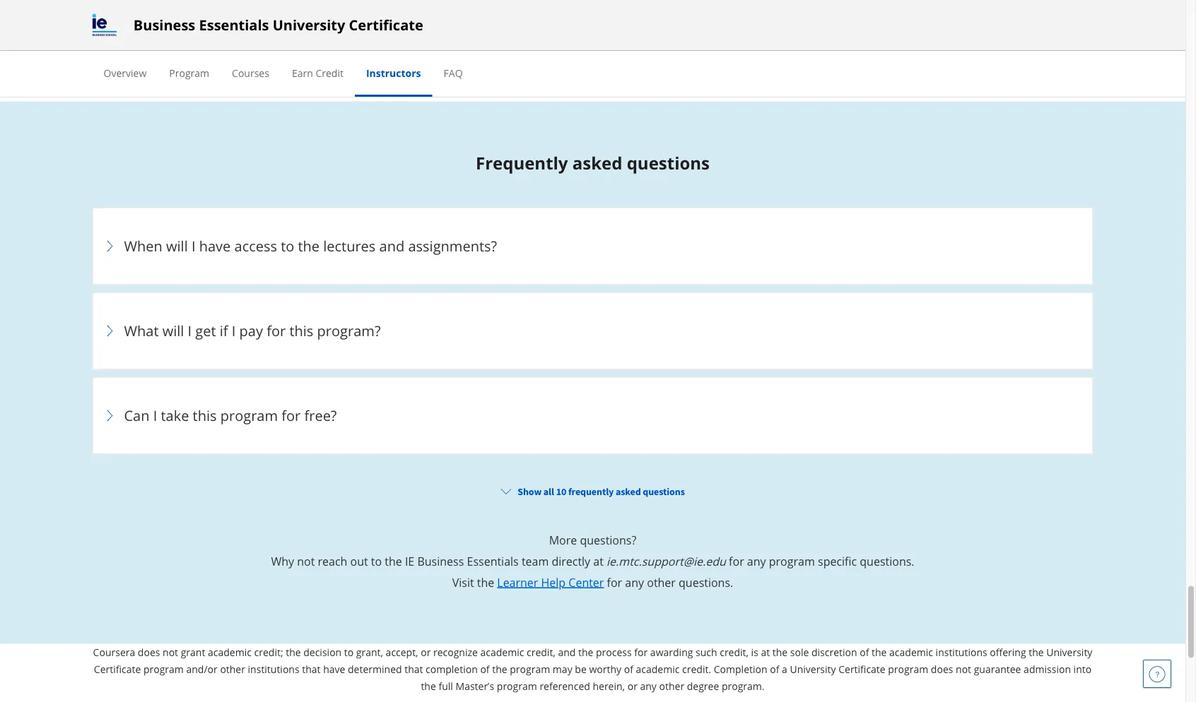 Task type: vqa. For each thing, say whether or not it's contained in the screenshot.
bottom does
yes



Task type: locate. For each thing, give the bounding box(es) containing it.
for right ie.mtc.support@ie.edu at bottom
[[729, 554, 744, 569]]

1 vertical spatial list item
[[92, 547, 1094, 625]]

any inside coursera does not grant academic credit; the decision to grant, accept, or recognize academic credit, and the process for awarding such credit, is at the sole discretion of the academic institutions offering the university certificate program and/or other institutions that have determined that completion of the program may be worthy of academic credit. completion of a university certificate program does not guarantee admission into the full master's program referenced herein, or any other degree program.
[[640, 680, 657, 694]]

0 horizontal spatial and
[[379, 236, 405, 256]]

2 vertical spatial other
[[659, 680, 685, 694]]

program link
[[169, 66, 209, 80]]

0 vertical spatial have
[[199, 236, 231, 256]]

the up admission
[[1029, 646, 1044, 660]]

have
[[199, 236, 231, 256], [323, 663, 345, 677]]

such
[[696, 646, 718, 660]]

3 list item from the top
[[92, 632, 1094, 703]]

questions. right specific
[[860, 554, 915, 569]]

for inside list item
[[267, 321, 286, 341]]

essentials up courses 'link'
[[199, 15, 269, 35]]

for left "free?"
[[282, 406, 301, 426]]

to
[[281, 236, 294, 256], [371, 554, 382, 569], [344, 646, 354, 660]]

or right herein,
[[628, 680, 638, 694]]

pay
[[239, 321, 263, 341]]

1 vertical spatial asked
[[616, 485, 641, 498]]

0 vertical spatial not
[[297, 554, 315, 569]]

does
[[138, 646, 160, 660], [931, 663, 954, 677]]

0 vertical spatial business
[[134, 15, 195, 35]]

reach
[[318, 554, 347, 569]]

not left the guarantee in the bottom right of the page
[[956, 663, 972, 677]]

into
[[1074, 663, 1092, 677]]

1 vertical spatial institutions
[[248, 663, 300, 677]]

take
[[161, 406, 189, 426]]

will right 'when'
[[166, 236, 188, 256]]

the right the visit
[[477, 575, 494, 590]]

i
[[192, 236, 196, 256], [188, 321, 192, 341], [232, 321, 236, 341], [153, 406, 157, 426]]

0 vertical spatial this
[[290, 321, 314, 341]]

that down decision
[[302, 663, 321, 677]]

at down "questions?"
[[594, 554, 604, 569]]

may
[[553, 663, 573, 677]]

0 horizontal spatial or
[[421, 646, 431, 660]]

this left the program?
[[290, 321, 314, 341]]

credit,
[[527, 646, 556, 660], [720, 646, 749, 660]]

more
[[549, 533, 577, 548]]

chevron right image for what
[[101, 323, 118, 340]]

1 horizontal spatial that
[[405, 663, 423, 677]]

is
[[751, 646, 759, 660]]

essentials
[[199, 15, 269, 35], [467, 554, 519, 569]]

that down accept,
[[405, 663, 423, 677]]

certificate down coursera
[[94, 663, 141, 677]]

the right discretion
[[872, 646, 887, 660]]

not
[[297, 554, 315, 569], [163, 646, 178, 660], [956, 663, 972, 677]]

1 horizontal spatial essentials
[[467, 554, 519, 569]]

0 horizontal spatial credit,
[[527, 646, 556, 660]]

chevron right image
[[101, 238, 118, 255], [101, 323, 118, 340], [101, 408, 118, 424], [101, 662, 118, 679]]

other
[[647, 575, 676, 590], [220, 663, 245, 677], [659, 680, 685, 694]]

business inside the more questions? why not reach out to the ie business essentials team directly at ie.mtc.support@ie.edu for any program specific questions. visit the learner help center for any other questions.
[[418, 554, 464, 569]]

1 vertical spatial to
[[371, 554, 382, 569]]

1 vertical spatial does
[[931, 663, 954, 677]]

list item
[[92, 462, 1094, 540], [92, 547, 1094, 625], [92, 632, 1094, 703]]

for inside coursera does not grant academic credit; the decision to grant, accept, or recognize academic credit, and the process for awarding such credit, is at the sole discretion of the academic institutions offering the university certificate program and/or other institutions that have determined that completion of the program may be worthy of academic credit. completion of a university certificate program does not guarantee admission into the full master's program referenced herein, or any other degree program.
[[635, 646, 648, 660]]

at right is
[[761, 646, 770, 660]]

2 vertical spatial list item
[[92, 632, 1094, 703]]

will right "what"
[[162, 321, 184, 341]]

the
[[298, 236, 320, 256], [385, 554, 402, 569], [477, 575, 494, 590], [286, 646, 301, 660], [578, 646, 594, 660], [773, 646, 788, 660], [872, 646, 887, 660], [1029, 646, 1044, 660], [492, 663, 507, 677], [421, 680, 436, 694]]

collapsed list
[[92, 207, 1094, 703]]

university up earn
[[273, 15, 345, 35]]

institutions
[[936, 646, 988, 660], [248, 663, 300, 677]]

academic
[[208, 646, 252, 660], [481, 646, 524, 660], [890, 646, 933, 660], [636, 663, 680, 677]]

will for what
[[162, 321, 184, 341]]

1 vertical spatial essentials
[[467, 554, 519, 569]]

business essentials university certificate
[[134, 15, 423, 35]]

0 horizontal spatial have
[[199, 236, 231, 256]]

and right the lectures
[[379, 236, 405, 256]]

to left grant,
[[344, 646, 354, 660]]

certificate
[[349, 15, 423, 35], [94, 663, 141, 677], [839, 663, 886, 677]]

the up master's
[[492, 663, 507, 677]]

chevron right image left "what"
[[101, 323, 118, 340]]

for right the process
[[635, 646, 648, 660]]

0 horizontal spatial at
[[594, 554, 604, 569]]

questions. down ie.mtc.support@ie.edu at bottom
[[679, 575, 734, 590]]

why
[[271, 554, 294, 569]]

1 vertical spatial or
[[628, 680, 638, 694]]

0 vertical spatial and
[[379, 236, 405, 256]]

chevron right image inside what will i get if i pay for this program? dropdown button
[[101, 323, 118, 340]]

0 vertical spatial does
[[138, 646, 160, 660]]

the left ie
[[385, 554, 402, 569]]

this inside list item
[[290, 321, 314, 341]]

can
[[124, 406, 150, 426]]

out
[[350, 554, 368, 569]]

2 vertical spatial any
[[640, 680, 657, 694]]

0 horizontal spatial that
[[302, 663, 321, 677]]

frequently
[[569, 485, 614, 498]]

1 vertical spatial not
[[163, 646, 178, 660]]

2 credit, from the left
[[720, 646, 749, 660]]

1 horizontal spatial not
[[297, 554, 315, 569]]

not inside the more questions? why not reach out to the ie business essentials team directly at ie.mtc.support@ie.edu for any program specific questions. visit the learner help center for any other questions.
[[297, 554, 315, 569]]

i right can
[[153, 406, 157, 426]]

earn credit
[[292, 66, 344, 80]]

referenced
[[540, 680, 590, 694]]

this right 'take'
[[193, 406, 217, 426]]

for
[[267, 321, 286, 341], [282, 406, 301, 426], [729, 554, 744, 569], [607, 575, 622, 590], [635, 646, 648, 660]]

1 horizontal spatial questions.
[[860, 554, 915, 569]]

business
[[134, 15, 195, 35], [418, 554, 464, 569]]

of
[[860, 646, 869, 660], [480, 663, 490, 677], [624, 663, 634, 677], [770, 663, 780, 677]]

0 vertical spatial institutions
[[936, 646, 988, 660]]

1 horizontal spatial credit,
[[720, 646, 749, 660]]

and inside coursera does not grant academic credit; the decision to grant, accept, or recognize academic credit, and the process for awarding such credit, is at the sole discretion of the academic institutions offering the university certificate program and/or other institutions that have determined that completion of the program may be worthy of academic credit. completion of a university certificate program does not guarantee admission into the full master's program referenced herein, or any other degree program.
[[558, 646, 576, 660]]

2 vertical spatial university
[[790, 663, 836, 677]]

more questions? why not reach out to the ie business essentials team directly at ie.mtc.support@ie.edu for any program specific questions. visit the learner help center for any other questions.
[[271, 533, 915, 590]]

that
[[302, 663, 321, 677], [405, 663, 423, 677]]

instructors
[[366, 66, 421, 80]]

1 vertical spatial will
[[162, 321, 184, 341]]

degree
[[687, 680, 719, 694]]

grant
[[181, 646, 205, 660]]

1 horizontal spatial and
[[558, 646, 576, 660]]

not right why
[[297, 554, 315, 569]]

does left the guarantee in the bottom right of the page
[[931, 663, 954, 677]]

business up the visit
[[418, 554, 464, 569]]

other down credit.
[[659, 680, 685, 694]]

or right accept,
[[421, 646, 431, 660]]

be
[[575, 663, 587, 677]]

visit
[[452, 575, 474, 590]]

asked
[[573, 151, 623, 174], [616, 485, 641, 498]]

0 vertical spatial other
[[647, 575, 676, 590]]

1 vertical spatial questions
[[643, 485, 685, 498]]

determined
[[348, 663, 402, 677]]

chevron right image left 'when'
[[101, 238, 118, 255]]

2 vertical spatial not
[[956, 663, 972, 677]]

for inside list item
[[282, 406, 301, 426]]

at inside coursera does not grant academic credit; the decision to grant, accept, or recognize academic credit, and the process for awarding such credit, is at the sole discretion of the academic institutions offering the university certificate program and/or other institutions that have determined that completion of the program may be worthy of academic credit. completion of a university certificate program does not guarantee admission into the full master's program referenced herein, or any other degree program.
[[761, 646, 770, 660]]

the up the be
[[578, 646, 594, 660]]

1 vertical spatial university
[[1047, 646, 1093, 660]]

0 horizontal spatial university
[[273, 15, 345, 35]]

credit, up may
[[527, 646, 556, 660]]

questions inside dropdown button
[[643, 485, 685, 498]]

0 horizontal spatial questions.
[[679, 575, 734, 590]]

credit, up 'completion' at the right of page
[[720, 646, 749, 660]]

1 chevron right image from the top
[[101, 238, 118, 255]]

2 vertical spatial to
[[344, 646, 354, 660]]

1 horizontal spatial have
[[323, 663, 345, 677]]

1 vertical spatial at
[[761, 646, 770, 660]]

0 horizontal spatial this
[[193, 406, 217, 426]]

0 vertical spatial list item
[[92, 462, 1094, 540]]

0 vertical spatial essentials
[[199, 15, 269, 35]]

to right out
[[371, 554, 382, 569]]

completion
[[426, 663, 478, 677]]

1 vertical spatial questions.
[[679, 575, 734, 590]]

at
[[594, 554, 604, 569], [761, 646, 770, 660]]

0 horizontal spatial certificate
[[94, 663, 141, 677]]

institutions down the credit;
[[248, 663, 300, 677]]

discretion
[[812, 646, 858, 660]]

and
[[379, 236, 405, 256], [558, 646, 576, 660]]

the left the lectures
[[298, 236, 320, 256]]

certificate down discretion
[[839, 663, 886, 677]]

questions
[[627, 151, 710, 174], [643, 485, 685, 498]]

0 horizontal spatial not
[[163, 646, 178, 660]]

asked inside dropdown button
[[616, 485, 641, 498]]

chevron right image inside when will i have access to the lectures and assignments? dropdown button
[[101, 238, 118, 255]]

for right pay
[[267, 321, 286, 341]]

university down sole
[[790, 663, 836, 677]]

certificate up 'instructors' link
[[349, 15, 423, 35]]

have down decision
[[323, 663, 345, 677]]

or
[[421, 646, 431, 660], [628, 680, 638, 694]]

help center image
[[1149, 666, 1166, 683]]

when will i have access to the lectures and assignments? button
[[101, 217, 1084, 276]]

1 horizontal spatial this
[[290, 321, 314, 341]]

1 vertical spatial business
[[418, 554, 464, 569]]

0 vertical spatial at
[[594, 554, 604, 569]]

3 chevron right image from the top
[[101, 408, 118, 424]]

when will i have access to the lectures and assignments?
[[124, 236, 497, 256]]

chevron right image left can
[[101, 408, 118, 424]]

1 horizontal spatial business
[[418, 554, 464, 569]]

and up may
[[558, 646, 576, 660]]

essentials up "learner"
[[467, 554, 519, 569]]

university up into
[[1047, 646, 1093, 660]]

0 horizontal spatial to
[[281, 236, 294, 256]]

other down ie.mtc.support@ie.edu at bottom
[[647, 575, 676, 590]]

have left access
[[199, 236, 231, 256]]

i right 'when'
[[192, 236, 196, 256]]

0 vertical spatial university
[[273, 15, 345, 35]]

chevron right image down coursera
[[101, 662, 118, 679]]

not left grant
[[163, 646, 178, 660]]

assignments?
[[408, 236, 497, 256]]

1 vertical spatial and
[[558, 646, 576, 660]]

1 vertical spatial have
[[323, 663, 345, 677]]

awarding
[[651, 646, 693, 660]]

center
[[569, 575, 604, 590]]

institutions up the guarantee in the bottom right of the page
[[936, 646, 988, 660]]

1 horizontal spatial does
[[931, 663, 954, 677]]

2 chevron right image from the top
[[101, 323, 118, 340]]

this
[[290, 321, 314, 341], [193, 406, 217, 426]]

faq link
[[444, 66, 463, 80]]

1 vertical spatial this
[[193, 406, 217, 426]]

0 vertical spatial will
[[166, 236, 188, 256]]

2 horizontal spatial to
[[371, 554, 382, 569]]

questions.
[[860, 554, 915, 569], [679, 575, 734, 590]]

0 vertical spatial to
[[281, 236, 294, 256]]

1 horizontal spatial to
[[344, 646, 354, 660]]

0 horizontal spatial does
[[138, 646, 160, 660]]

does right coursera
[[138, 646, 160, 660]]

ie.mtc.support@ie.edu
[[607, 554, 726, 569]]

0 vertical spatial or
[[421, 646, 431, 660]]

university
[[273, 15, 345, 35], [1047, 646, 1093, 660], [790, 663, 836, 677]]

admission
[[1024, 663, 1071, 677]]

other right and/or
[[220, 663, 245, 677]]

the left full
[[421, 680, 436, 694]]

questions?
[[580, 533, 637, 548]]

business up program link
[[134, 15, 195, 35]]

1 horizontal spatial at
[[761, 646, 770, 660]]

to right access
[[281, 236, 294, 256]]

can i take this program for free? button
[[101, 386, 1084, 446]]

2 horizontal spatial university
[[1047, 646, 1093, 660]]

chevron right image inside can i take this program for free? dropdown button
[[101, 408, 118, 424]]



Task type: describe. For each thing, give the bounding box(es) containing it.
what will i get if i pay for this program? button
[[101, 301, 1084, 361]]

program
[[169, 66, 209, 80]]

1 that from the left
[[302, 663, 321, 677]]

0 vertical spatial asked
[[573, 151, 623, 174]]

coursera does not grant academic credit; the decision to grant, accept, or recognize academic credit, and the process for awarding such credit, is at the sole discretion of the academic institutions offering the university certificate program and/or other institutions that have determined that completion of the program may be worthy of academic credit. completion of a university certificate program does not guarantee admission into the full master's program referenced herein, or any other degree program.
[[93, 646, 1093, 694]]

1 horizontal spatial or
[[628, 680, 638, 694]]

1 horizontal spatial institutions
[[936, 646, 988, 660]]

1 credit, from the left
[[527, 646, 556, 660]]

earn
[[292, 66, 313, 80]]

herein,
[[593, 680, 625, 694]]

what will i get if i pay for this program?
[[124, 321, 381, 341]]

2 horizontal spatial not
[[956, 663, 972, 677]]

grant,
[[356, 646, 383, 660]]

when will i have access to the lectures and assignments? list item
[[92, 207, 1094, 285]]

worthy
[[589, 663, 622, 677]]

ie
[[405, 554, 415, 569]]

what will i get if i pay for this program? list item
[[92, 292, 1094, 370]]

certificate menu element
[[92, 51, 1094, 97]]

0 vertical spatial any
[[747, 554, 766, 569]]

show all 10 frequently asked questions button
[[495, 479, 691, 504]]

decision
[[304, 646, 342, 660]]

courses
[[232, 66, 269, 80]]

i right if at top left
[[232, 321, 236, 341]]

ie business school image
[[92, 14, 117, 36]]

offering
[[990, 646, 1027, 660]]

help
[[541, 575, 566, 590]]

0 horizontal spatial essentials
[[199, 15, 269, 35]]

guarantee
[[974, 663, 1022, 677]]

accept,
[[386, 646, 418, 660]]

the inside dropdown button
[[298, 236, 320, 256]]

program inside dropdown button
[[220, 406, 278, 426]]

of up master's
[[480, 663, 490, 677]]

1 vertical spatial any
[[625, 575, 644, 590]]

i left get
[[188, 321, 192, 341]]

essentials inside the more questions? why not reach out to the ie business essentials team directly at ie.mtc.support@ie.edu for any program specific questions. visit the learner help center for any other questions.
[[467, 554, 519, 569]]

when
[[124, 236, 163, 256]]

overview
[[104, 66, 147, 80]]

directly
[[552, 554, 591, 569]]

learner help center link
[[497, 575, 604, 590]]

specific
[[818, 554, 857, 569]]

show
[[518, 485, 542, 498]]

to inside coursera does not grant academic credit; the decision to grant, accept, or recognize academic credit, and the process for awarding such credit, is at the sole discretion of the academic institutions offering the university certificate program and/or other institutions that have determined that completion of the program may be worthy of academic credit. completion of a university certificate program does not guarantee admission into the full master's program referenced herein, or any other degree program.
[[344, 646, 354, 660]]

have inside when will i have access to the lectures and assignments? dropdown button
[[199, 236, 231, 256]]

1 horizontal spatial university
[[790, 663, 836, 677]]

other inside the more questions? why not reach out to the ie business essentials team directly at ie.mtc.support@ie.edu for any program specific questions. visit the learner help center for any other questions.
[[647, 575, 676, 590]]

can i take this program for free?
[[124, 406, 337, 426]]

coursera
[[93, 646, 135, 660]]

program.
[[722, 680, 765, 694]]

to inside dropdown button
[[281, 236, 294, 256]]

access
[[234, 236, 277, 256]]

courses link
[[232, 66, 269, 80]]

this inside list item
[[193, 406, 217, 426]]

frequently asked questions
[[476, 151, 710, 174]]

2 horizontal spatial certificate
[[839, 663, 886, 677]]

chevron right image for can
[[101, 408, 118, 424]]

and/or
[[186, 663, 218, 677]]

0 horizontal spatial institutions
[[248, 663, 300, 677]]

chevron right image for when
[[101, 238, 118, 255]]

completion
[[714, 663, 768, 677]]

and inside dropdown button
[[379, 236, 405, 256]]

10
[[556, 485, 567, 498]]

the up a
[[773, 646, 788, 660]]

2 that from the left
[[405, 663, 423, 677]]

recognize
[[433, 646, 478, 660]]

get
[[195, 321, 216, 341]]

will for when
[[166, 236, 188, 256]]

0 vertical spatial questions
[[627, 151, 710, 174]]

can i take this program for free? list item
[[92, 377, 1094, 455]]

at inside the more questions? why not reach out to the ie business essentials team directly at ie.mtc.support@ie.edu for any program specific questions. visit the learner help center for any other questions.
[[594, 554, 604, 569]]

all
[[544, 485, 554, 498]]

1 vertical spatial other
[[220, 663, 245, 677]]

what
[[124, 321, 159, 341]]

a
[[782, 663, 788, 677]]

show all 10 frequently asked questions
[[518, 485, 685, 498]]

have inside coursera does not grant academic credit; the decision to grant, accept, or recognize academic credit, and the process for awarding such credit, is at the sole discretion of the academic institutions offering the university certificate program and/or other institutions that have determined that completion of the program may be worthy of academic credit. completion of a university certificate program does not guarantee admission into the full master's program referenced herein, or any other degree program.
[[323, 663, 345, 677]]

free?
[[304, 406, 337, 426]]

instructors link
[[366, 66, 421, 80]]

full
[[439, 680, 453, 694]]

master's
[[456, 680, 494, 694]]

program inside the more questions? why not reach out to the ie business essentials team directly at ie.mtc.support@ie.edu for any program specific questions. visit the learner help center for any other questions.
[[769, 554, 815, 569]]

to inside the more questions? why not reach out to the ie business essentials team directly at ie.mtc.support@ie.edu for any program specific questions. visit the learner help center for any other questions.
[[371, 554, 382, 569]]

of down the process
[[624, 663, 634, 677]]

1 list item from the top
[[92, 462, 1094, 540]]

for right center
[[607, 575, 622, 590]]

faq
[[444, 66, 463, 80]]

credit
[[316, 66, 344, 80]]

of left a
[[770, 663, 780, 677]]

0 vertical spatial questions.
[[860, 554, 915, 569]]

program?
[[317, 321, 381, 341]]

2 list item from the top
[[92, 547, 1094, 625]]

sole
[[791, 646, 809, 660]]

i inside list item
[[153, 406, 157, 426]]

the right the credit;
[[286, 646, 301, 660]]

learner
[[497, 575, 538, 590]]

frequently
[[476, 151, 568, 174]]

of right discretion
[[860, 646, 869, 660]]

credit.
[[682, 663, 711, 677]]

if
[[220, 321, 228, 341]]

lectures
[[323, 236, 376, 256]]

overview link
[[104, 66, 147, 80]]

4 chevron right image from the top
[[101, 662, 118, 679]]

credit;
[[254, 646, 283, 660]]

0 horizontal spatial business
[[134, 15, 195, 35]]

team
[[522, 554, 549, 569]]

earn credit link
[[292, 66, 344, 80]]

1 horizontal spatial certificate
[[349, 15, 423, 35]]

process
[[596, 646, 632, 660]]



